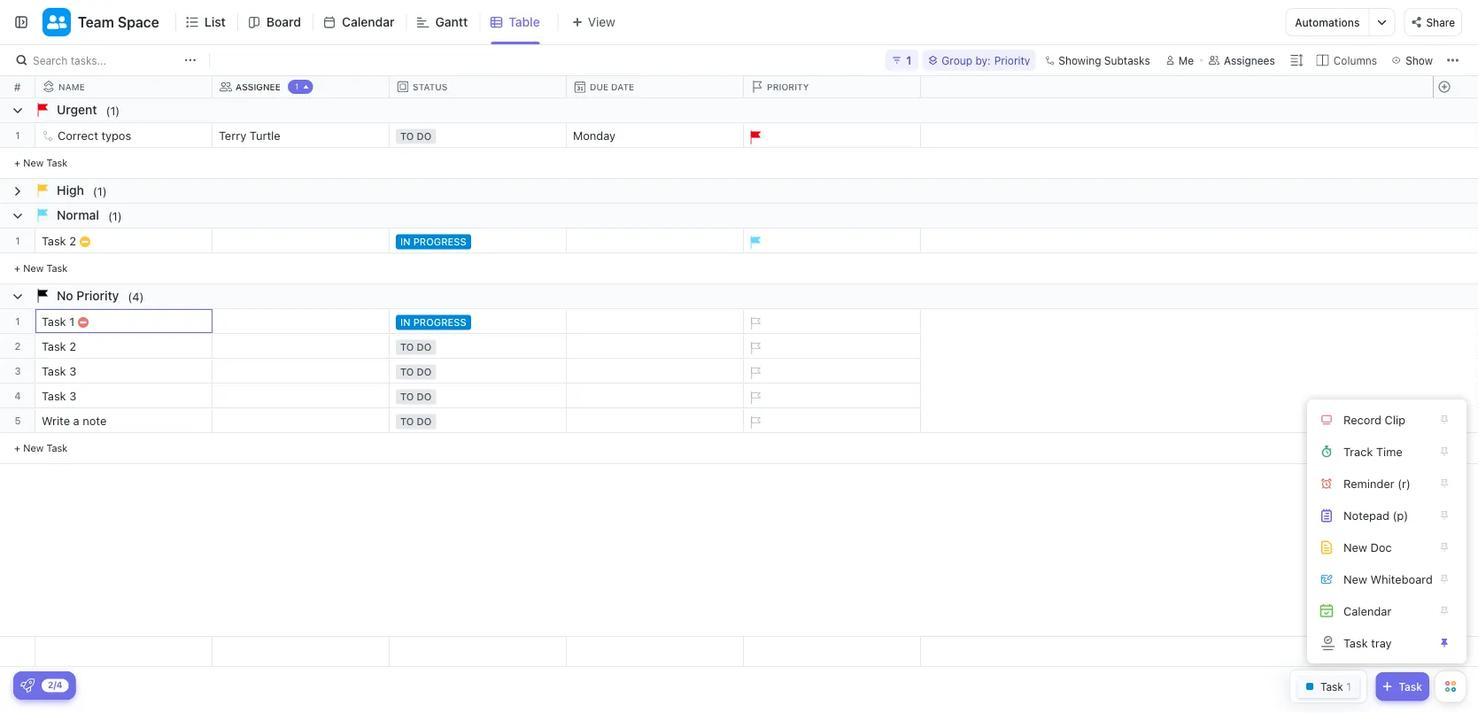 Task type: describe. For each thing, give the bounding box(es) containing it.
table
[[509, 15, 540, 29]]

1 down "#"
[[15, 129, 20, 141]]

assignees button
[[1201, 50, 1283, 71]]

assignees
[[1224, 54, 1275, 66]]

normal
[[57, 208, 99, 222]]

columns button
[[1312, 50, 1387, 71]]

team
[[78, 14, 114, 31]]

group
[[942, 54, 973, 66]]

onboarding checklist button image
[[20, 679, 35, 693]]

no priority cell
[[0, 284, 1478, 308]]

to do for to do cell related to set priority icon corresponding to third set priority element from the bottom
[[400, 366, 432, 378]]

subtasks
[[1105, 54, 1151, 66]]

gantt
[[435, 15, 468, 29]]

progress for task 2
[[413, 236, 467, 248]]

‎task 2
[[42, 340, 76, 353]]

(r)
[[1398, 477, 1411, 490]]

notepad
[[1344, 509, 1390, 522]]

name column header
[[35, 76, 216, 97]]

1 to do cell from the top
[[390, 123, 567, 147]]

press space to select this row. row containing correct typos
[[35, 123, 921, 151]]

monday cell
[[567, 123, 744, 147]]

to do cell for set priority icon corresponding to 2nd set priority element from the bottom
[[390, 384, 567, 408]]

tray
[[1372, 637, 1392, 650]]

normal cell
[[0, 204, 1478, 228]]

1 button
[[885, 50, 919, 71]]

priority button
[[744, 81, 921, 93]]

show button
[[1387, 50, 1439, 71]]

3 for to do cell related to set priority icon corresponding to third set priority element from the bottom
[[69, 365, 76, 378]]

user friends image
[[47, 14, 67, 30]]

set priority element for press space to select this row. row containing ‎task 2
[[742, 335, 768, 361]]

#
[[14, 81, 21, 93]]

task 3 for 2nd set priority element from the bottom
[[42, 389, 76, 403]]

me button
[[1159, 50, 1201, 71]]

reminder (r)
[[1344, 477, 1411, 490]]

press space to select this row. row containing write a note
[[35, 408, 921, 436]]

me
[[1179, 54, 1194, 66]]

due date button
[[567, 81, 744, 93]]

1 do from the top
[[417, 131, 432, 142]]

a
[[73, 414, 79, 427]]

clip
[[1385, 413, 1406, 427]]

1 1 2 3 1 4 5
[[14, 129, 21, 426]]

1 horizontal spatial calendar
[[1344, 605, 1392, 618]]

row group containing correct typos
[[35, 98, 921, 464]]

2 do from the top
[[417, 342, 432, 353]]

to do for to do cell corresponding to set priority icon corresponding to 2nd set priority element from the bottom
[[400, 391, 432, 403]]

press space to select this row. row containing task 2
[[35, 229, 921, 256]]

due date
[[590, 82, 634, 92]]

calendar link
[[342, 0, 402, 44]]

typos
[[101, 129, 131, 142]]

1 inside press space to select this row. row
[[69, 315, 75, 328]]

row group containing 1 1 2 3 1 4 5
[[0, 98, 35, 464]]

priority inside dropdown button
[[767, 82, 809, 92]]

automations button
[[1287, 9, 1369, 35]]

2 new task from the top
[[23, 262, 68, 274]]

to for to do cell related to set priority icon corresponding to third set priority element from the bottom
[[400, 366, 414, 378]]

table link
[[509, 0, 547, 44]]

3 do from the top
[[417, 366, 432, 378]]

task 2
[[42, 234, 76, 248]]

(4)
[[128, 290, 144, 303]]

no priority
[[57, 288, 119, 303]]

correct typos
[[58, 129, 131, 142]]

high cell
[[0, 179, 1478, 203]]

no
[[57, 288, 73, 303]]

set priority element for press space to select this row. row containing write a note
[[742, 409, 768, 436]]

press space to select this row. row containing 4
[[0, 384, 35, 408]]

(1) for high
[[93, 184, 107, 198]]

status column header
[[390, 76, 571, 97]]

3 for to do cell corresponding to set priority icon corresponding to 2nd set priority element from the bottom
[[69, 389, 76, 403]]

by:
[[976, 54, 991, 66]]

onboarding checklist button element
[[20, 679, 35, 693]]

assignee
[[236, 82, 281, 92]]

3 inside the 1 1 2 3 1 4 5
[[15, 365, 21, 377]]

2 for task 2
[[69, 234, 76, 248]]

write a note
[[42, 414, 107, 427]]

1 left ‎task 1
[[15, 315, 20, 327]]

press space to select this row. row containing ‎task 1
[[35, 309, 921, 337]]

5 do from the top
[[417, 416, 432, 427]]

1 inside assignee column header
[[295, 82, 299, 91]]

1 left task 2 at the top left of page
[[15, 235, 20, 246]]

name
[[58, 82, 85, 92]]

urgent cell
[[0, 98, 1478, 122]]

2 for ‎task 2
[[69, 340, 76, 353]]

gantt link
[[435, 0, 475, 44]]

automations
[[1296, 16, 1360, 28]]

row containing name
[[35, 76, 925, 98]]

task inside press space to select this row. row
[[42, 234, 66, 248]]

4 set priority element from the top
[[742, 384, 768, 411]]

terry turtle cell
[[213, 123, 390, 147]]

tasks...
[[71, 54, 106, 66]]

1 inside dropdown button
[[907, 54, 912, 67]]

terry
[[219, 129, 246, 142]]

columns
[[1334, 54, 1378, 66]]



Task type: locate. For each thing, give the bounding box(es) containing it.
to do cell for set priority icon related to set priority element corresponding to press space to select this row. row containing write a note
[[390, 408, 567, 432]]

(1)
[[106, 104, 120, 117], [93, 184, 107, 198], [108, 209, 122, 222]]

team space
[[78, 14, 159, 31]]

doc
[[1371, 541, 1392, 554]]

4 to do from the top
[[400, 391, 432, 403]]

in progress cell for task 2
[[390, 229, 567, 252]]

showing
[[1059, 54, 1102, 66]]

row group
[[0, 98, 35, 464], [0, 98, 1478, 464], [35, 98, 921, 464], [1433, 98, 1478, 464]]

1 set priority element from the top
[[742, 310, 768, 337]]

‎task for ‎task 1
[[42, 315, 66, 328]]

‎task up ‎task 2
[[42, 315, 66, 328]]

progress
[[413, 236, 467, 248], [413, 317, 467, 328]]

record clip
[[1344, 413, 1406, 427]]

due date column header
[[567, 76, 748, 98]]

priority
[[995, 54, 1031, 66], [767, 82, 809, 92], [76, 288, 119, 303]]

space
[[118, 14, 159, 31]]

0 horizontal spatial calendar
[[342, 15, 395, 29]]

board link
[[267, 0, 308, 44]]

name button
[[35, 81, 213, 93]]

(1) up typos
[[106, 104, 120, 117]]

calendar
[[342, 15, 395, 29], [1344, 605, 1392, 618]]

status button
[[390, 81, 567, 93]]

to do
[[400, 131, 432, 142], [400, 342, 432, 353], [400, 366, 432, 378], [400, 391, 432, 403], [400, 416, 432, 427]]

3 to do from the top
[[400, 366, 432, 378]]

progress for ‎task 1
[[413, 317, 467, 328]]

‎task for ‎task 2
[[42, 340, 66, 353]]

1 vertical spatial in progress cell
[[390, 309, 567, 333]]

calendar up task tray
[[1344, 605, 1392, 618]]

row group containing urgent
[[0, 98, 1478, 464]]

0 vertical spatial calendar
[[342, 15, 395, 29]]

1 vertical spatial priority
[[767, 82, 809, 92]]

showing subtasks button
[[1039, 50, 1156, 71]]

1 vertical spatial ‎task
[[42, 340, 66, 353]]

2 vertical spatial new task
[[23, 442, 68, 454]]

grid
[[0, 76, 1479, 667]]

3 to do cell from the top
[[390, 359, 567, 383]]

(1) right the normal
[[108, 209, 122, 222]]

status
[[413, 82, 448, 92]]

track time
[[1344, 445, 1403, 458]]

write
[[42, 414, 70, 427]]

2 down the normal
[[69, 234, 76, 248]]

(1) inside high cell
[[93, 184, 107, 198]]

2 task 3 from the top
[[42, 389, 76, 403]]

notepad (p)
[[1344, 509, 1409, 522]]

due
[[590, 82, 609, 92]]

1 in progress from the top
[[400, 236, 467, 248]]

correct
[[58, 129, 98, 142]]

new task down write
[[23, 442, 68, 454]]

in progress cell
[[390, 229, 567, 252], [390, 309, 567, 333]]

press space to select this row. row containing 2
[[0, 334, 35, 359]]

turtle
[[250, 129, 281, 142]]

1
[[907, 54, 912, 67], [295, 82, 299, 91], [15, 129, 20, 141], [15, 235, 20, 246], [69, 315, 75, 328], [15, 315, 20, 327]]

row
[[35, 76, 925, 98]]

1 vertical spatial calendar
[[1344, 605, 1392, 618]]

whiteboard
[[1371, 573, 1433, 586]]

to for to do cell related to set priority image
[[400, 342, 414, 353]]

2 down ‎task 1
[[69, 340, 76, 353]]

3 up write a note
[[69, 389, 76, 403]]

search
[[33, 54, 68, 66]]

to do for set priority icon related to set priority element corresponding to press space to select this row. row containing write a note to do cell
[[400, 416, 432, 427]]

group by: priority
[[942, 54, 1031, 66]]

grid containing urgent
[[0, 76, 1479, 667]]

0 vertical spatial ‎task
[[42, 315, 66, 328]]

list
[[204, 15, 226, 29]]

(1) right the high
[[93, 184, 107, 198]]

0 vertical spatial in progress
[[400, 236, 467, 248]]

set priority image for third set priority element from the bottom
[[742, 360, 768, 386]]

4 set priority image from the top
[[742, 409, 768, 436]]

search tasks...
[[33, 54, 106, 66]]

1 set priority image from the top
[[742, 310, 768, 337]]

priority inside group by: priority
[[995, 54, 1031, 66]]

priority up urgent cell
[[767, 82, 809, 92]]

track
[[1344, 445, 1374, 458]]

5 to do cell from the top
[[390, 408, 567, 432]]

0 vertical spatial in progress cell
[[390, 229, 567, 252]]

1 vertical spatial new task
[[23, 262, 68, 274]]

set priority image
[[742, 335, 768, 361]]

assignee column header
[[213, 76, 393, 97]]

4 to from the top
[[400, 391, 414, 403]]

1 right assignee
[[295, 82, 299, 91]]

record
[[1344, 413, 1382, 427]]

to do cell
[[390, 123, 567, 147], [390, 334, 567, 358], [390, 359, 567, 383], [390, 384, 567, 408], [390, 408, 567, 432]]

4 do from the top
[[417, 391, 432, 403]]

3 down ‎task 2
[[69, 365, 76, 378]]

1 new task from the top
[[23, 157, 68, 168]]

view button
[[558, 11, 621, 33]]

‎task down ‎task 1
[[42, 340, 66, 353]]

set priority image
[[742, 310, 768, 337], [742, 360, 768, 386], [742, 384, 768, 411], [742, 409, 768, 436]]

in
[[400, 236, 411, 248], [400, 317, 411, 328]]

Search tasks... text field
[[33, 48, 180, 73]]

to do cell for set priority icon corresponding to third set priority element from the bottom
[[390, 359, 567, 383]]

2 to from the top
[[400, 342, 414, 353]]

view
[[588, 15, 616, 29]]

4
[[14, 390, 21, 401]]

press space to select this row. row containing 5
[[0, 408, 35, 433]]

task 3 down ‎task 2
[[42, 365, 76, 378]]

new
[[23, 157, 44, 168], [23, 262, 44, 274], [23, 442, 44, 454], [1344, 541, 1368, 554], [1344, 573, 1368, 586]]

2 inside the 1 1 2 3 1 4 5
[[15, 340, 21, 352]]

in progress for ‎task 1
[[400, 317, 467, 328]]

3 up 4 on the left bottom of page
[[15, 365, 21, 377]]

to do for to do cell related to set priority image
[[400, 342, 432, 353]]

date
[[611, 82, 634, 92]]

3 set priority image from the top
[[742, 384, 768, 411]]

1 in from the top
[[400, 236, 411, 248]]

urgent
[[57, 102, 97, 117]]

monday
[[573, 129, 616, 142]]

2 in progress cell from the top
[[390, 309, 567, 333]]

1 vertical spatial in
[[400, 317, 411, 328]]

2 set priority element from the top
[[742, 335, 768, 361]]

2 in progress from the top
[[400, 317, 467, 328]]

1 in progress cell from the top
[[390, 229, 567, 252]]

show
[[1406, 54, 1433, 66]]

terry turtle
[[219, 129, 281, 142]]

priority right no
[[76, 288, 119, 303]]

new task right the 1 1 2 3 1 4 5
[[23, 262, 68, 274]]

new doc
[[1344, 541, 1392, 554]]

new task
[[23, 157, 68, 168], [23, 262, 68, 274], [23, 442, 68, 454]]

to for to do cell corresponding to set priority icon corresponding to 2nd set priority element from the bottom
[[400, 391, 414, 403]]

cell
[[213, 229, 390, 252], [567, 229, 744, 252], [213, 309, 390, 333], [567, 309, 744, 333], [213, 334, 390, 358], [567, 334, 744, 358], [213, 359, 390, 383], [567, 359, 744, 383], [213, 384, 390, 408], [567, 384, 744, 408], [213, 408, 390, 432], [567, 408, 744, 432], [567, 637, 744, 666], [744, 637, 921, 666]]

to for 1st to do cell from the top
[[400, 131, 414, 142]]

5 to do from the top
[[400, 416, 432, 427]]

‎task
[[42, 315, 66, 328], [42, 340, 66, 353]]

to do for 1st to do cell from the top
[[400, 131, 432, 142]]

reminder
[[1344, 477, 1395, 490]]

calendar right the board link
[[342, 15, 395, 29]]

time
[[1377, 445, 1403, 458]]

3
[[69, 365, 76, 378], [15, 365, 21, 377], [69, 389, 76, 403]]

(1) inside urgent cell
[[106, 104, 120, 117]]

1 to do from the top
[[400, 131, 432, 142]]

0 vertical spatial priority
[[995, 54, 1031, 66]]

5 to from the top
[[400, 416, 414, 427]]

‎task 1
[[42, 315, 75, 328]]

5 set priority element from the top
[[742, 409, 768, 436]]

1 task 3 from the top
[[42, 365, 76, 378]]

share button
[[1405, 8, 1463, 36]]

2
[[69, 234, 76, 248], [69, 340, 76, 353], [15, 340, 21, 352]]

set priority element for press space to select this row. row containing ‎task 1
[[742, 310, 768, 337]]

task 3 for third set priority element from the bottom
[[42, 365, 76, 378]]

high
[[57, 183, 84, 198]]

new whiteboard
[[1344, 573, 1433, 586]]

2 to do from the top
[[400, 342, 432, 353]]

(p)
[[1393, 509, 1409, 522]]

set priority element
[[742, 310, 768, 337], [742, 335, 768, 361], [742, 360, 768, 386], [742, 384, 768, 411], [742, 409, 768, 436]]

0 vertical spatial progress
[[413, 236, 467, 248]]

task 3
[[42, 365, 76, 378], [42, 389, 76, 403]]

in for task 2
[[400, 236, 411, 248]]

board
[[267, 15, 301, 29]]

set priority image for set priority element corresponding to press space to select this row. row containing write a note
[[742, 409, 768, 436]]

1 vertical spatial in progress
[[400, 317, 467, 328]]

1 vertical spatial task 3
[[42, 389, 76, 403]]

5
[[15, 415, 21, 426]]

task tray
[[1344, 637, 1392, 650]]

1 ‎task from the top
[[42, 315, 66, 328]]

task
[[46, 157, 68, 168], [42, 234, 66, 248], [46, 262, 68, 274], [42, 365, 66, 378], [42, 389, 66, 403], [46, 442, 68, 454], [1344, 637, 1368, 650], [1399, 680, 1423, 693]]

(1) for urgent
[[106, 104, 120, 117]]

new task up the high
[[23, 157, 68, 168]]

task 3 up write
[[42, 389, 76, 403]]

press space to select this row. row
[[0, 123, 35, 148], [35, 123, 921, 151], [1433, 123, 1478, 148], [0, 229, 35, 253], [35, 229, 921, 256], [1433, 229, 1478, 253], [0, 309, 35, 334], [35, 309, 921, 337], [1433, 309, 1478, 334], [0, 334, 35, 359], [35, 334, 921, 361], [1433, 334, 1478, 359], [0, 359, 35, 384], [35, 359, 921, 386], [1433, 359, 1478, 384], [0, 384, 35, 408], [35, 384, 921, 411], [1433, 384, 1478, 408], [0, 408, 35, 433], [35, 408, 921, 436], [1433, 408, 1478, 433], [35, 637, 921, 667], [1433, 637, 1478, 667]]

(1) inside 'normal' cell
[[108, 209, 122, 222]]

showing subtasks
[[1059, 54, 1151, 66]]

in progress cell for ‎task 1
[[390, 309, 567, 333]]

priority column header
[[744, 76, 925, 97]]

press space to select this row. row containing ‎task 2
[[35, 334, 921, 361]]

2 to do cell from the top
[[390, 334, 567, 358]]

2 left ‎task 2
[[15, 340, 21, 352]]

in for ‎task 1
[[400, 317, 411, 328]]

press space to select this row. row containing 3
[[0, 359, 35, 384]]

2 set priority image from the top
[[742, 360, 768, 386]]

1 to from the top
[[400, 131, 414, 142]]

set priority image for set priority element corresponding to press space to select this row. row containing ‎task 1
[[742, 310, 768, 337]]

to do cell for set priority image
[[390, 334, 567, 358]]

do
[[417, 131, 432, 142], [417, 342, 432, 353], [417, 366, 432, 378], [417, 391, 432, 403], [417, 416, 432, 427]]

2/4
[[48, 680, 62, 690]]

2 ‎task from the top
[[42, 340, 66, 353]]

2 horizontal spatial priority
[[995, 54, 1031, 66]]

2 progress from the top
[[413, 317, 467, 328]]

share
[[1427, 16, 1456, 28]]

0 vertical spatial new task
[[23, 157, 68, 168]]

team space button
[[71, 3, 159, 42]]

3 to from the top
[[400, 366, 414, 378]]

3 new task from the top
[[23, 442, 68, 454]]

3 set priority element from the top
[[742, 360, 768, 386]]

in progress for task 2
[[400, 236, 467, 248]]

to
[[400, 131, 414, 142], [400, 342, 414, 353], [400, 366, 414, 378], [400, 391, 414, 403], [400, 416, 414, 427]]

0 vertical spatial task 3
[[42, 365, 76, 378]]

4 to do cell from the top
[[390, 384, 567, 408]]

list link
[[204, 0, 233, 44]]

1 left group
[[907, 54, 912, 67]]

in progress
[[400, 236, 467, 248], [400, 317, 467, 328]]

1 vertical spatial (1)
[[93, 184, 107, 198]]

0 horizontal spatial priority
[[76, 288, 119, 303]]

priority inside cell
[[76, 288, 119, 303]]

calendar inside "link"
[[342, 15, 395, 29]]

0 vertical spatial in
[[400, 236, 411, 248]]

2 vertical spatial (1)
[[108, 209, 122, 222]]

(1) for normal
[[108, 209, 122, 222]]

note
[[83, 414, 107, 427]]

2 in from the top
[[400, 317, 411, 328]]

1 vertical spatial progress
[[413, 317, 467, 328]]

1 progress from the top
[[413, 236, 467, 248]]

0 vertical spatial (1)
[[106, 104, 120, 117]]

1 down no
[[69, 315, 75, 328]]

1 horizontal spatial priority
[[767, 82, 809, 92]]

to for set priority icon related to set priority element corresponding to press space to select this row. row containing write a note to do cell
[[400, 416, 414, 427]]

priority right by:
[[995, 54, 1031, 66]]

set priority image for 2nd set priority element from the bottom
[[742, 384, 768, 411]]

2 vertical spatial priority
[[76, 288, 119, 303]]



Task type: vqa. For each thing, say whether or not it's contained in the screenshot.
the "map"
no



